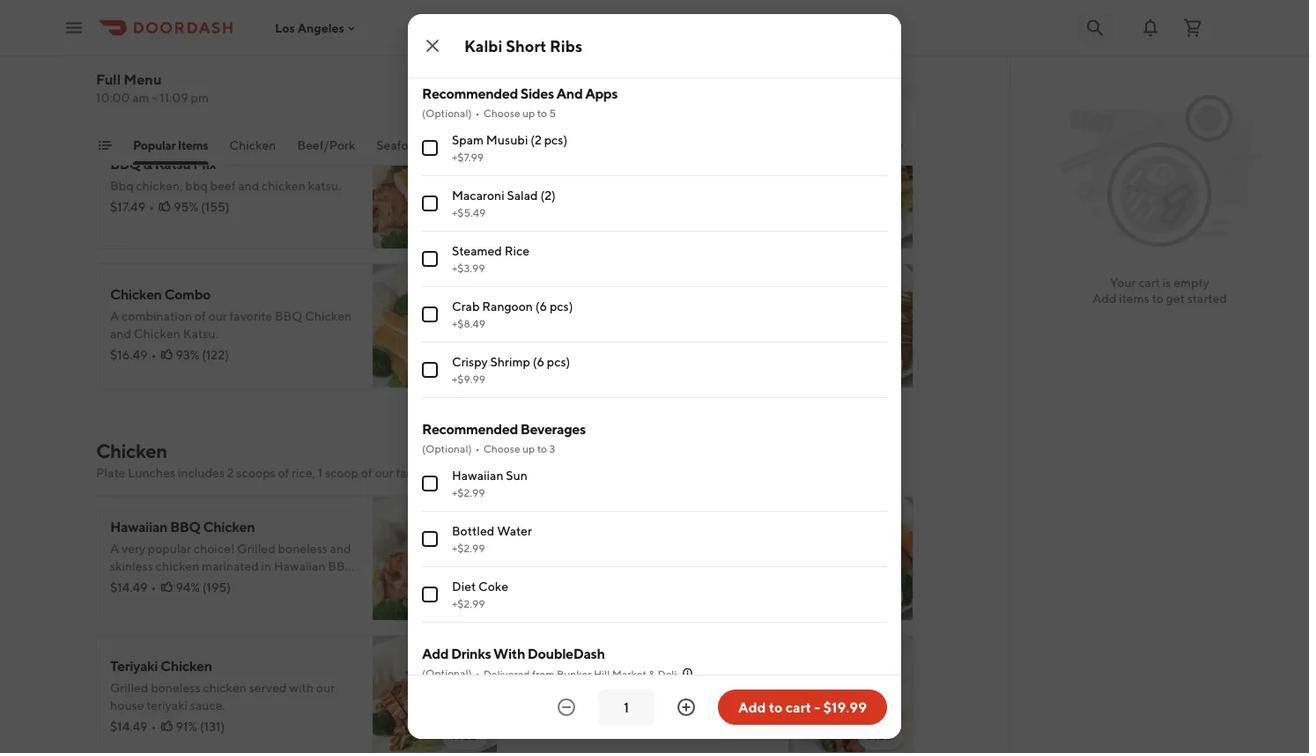 Task type: locate. For each thing, give the bounding box(es) containing it.
0 vertical spatial $14.49
[[110, 69, 148, 84]]

one
[[526, 541, 551, 556]]

choice! up (195) at the left bottom
[[194, 541, 235, 556]]

served
[[665, 170, 703, 184], [605, 559, 643, 574], [249, 681, 287, 695]]

of right one
[[553, 541, 564, 556]]

chicken up one
[[526, 518, 578, 535]]

Current quantity is 1 number field
[[609, 698, 644, 717]]

1 $14.49 from the top
[[110, 69, 148, 84]]

and down chicken button
[[238, 178, 259, 193]]

+$2.99 inside hawaiian sun +$2.99
[[452, 486, 485, 499]]

kalbi inside dialog
[[464, 36, 503, 55]]

1 vertical spatial (optional)
[[422, 442, 472, 455]]

our inside chicken plate lunches includes 2 scoops of rice, 1 scoop of our famous macaroni salad and vegetables.
[[375, 466, 394, 480]]

$14.49 left 91% (131)
[[110, 719, 148, 734]]

$16.49 up sides
[[526, 69, 563, 84]]

kalbi up tender
[[526, 286, 558, 303]]

and right onions
[[747, 698, 768, 713]]

$16.49 •
[[526, 69, 572, 84], [110, 348, 156, 362]]

combo up two
[[623, 7, 670, 24]]

island for favorites
[[444, 138, 478, 152]]

$14.49 up "am" on the left
[[110, 69, 148, 84]]

popular inside chicken & beef combo a combination of two of our most popular items: hawaiian bbq chicken & bbq beef.
[[713, 30, 756, 45]]

&
[[580, 7, 589, 24], [695, 48, 703, 63], [143, 156, 152, 172], [649, 668, 656, 680]]

kalbi inside kalbi short ribs tender beef short ribs marinated in korean style bbq sauce, then grilled to perfection. $19.99 •
[[526, 286, 558, 303]]

& left beef
[[580, 7, 589, 24]]

am
[[132, 90, 149, 105]]

pcs) for crispy shrimp (6 pcs)
[[547, 355, 570, 369]]

2 vertical spatial island
[[644, 716, 678, 730]]

sauce. up (131)
[[190, 698, 225, 713]]

1 horizontal spatial island
[[526, 658, 563, 674]]

marinated right ribs
[[650, 309, 707, 323]]

0 vertical spatial crispy
[[452, 355, 488, 369]]

0 horizontal spatial kalbi
[[464, 36, 503, 55]]

recommended inside recommended sides and apps (optional) • choose up to 5
[[422, 85, 518, 102]]

-
[[152, 90, 157, 105], [814, 699, 820, 716]]

91% left (131)
[[176, 719, 197, 734]]

0 vertical spatial $16.49 •
[[526, 69, 572, 84]]

0 vertical spatial kalbi
[[464, 36, 503, 55]]

popular up menu
[[148, 30, 191, 45]]

0 vertical spatial teriyaki chicken grilled boneless chicken served with our house teriyaki sauce.
[[526, 147, 751, 202]]

kalbi left order on the left top of page
[[464, 36, 503, 55]]

in inside kalbi short ribs tender beef short ribs marinated in korean style bbq sauce, then grilled to perfection. $19.99 •
[[709, 309, 719, 323]]

short
[[596, 309, 624, 323]]

chicken katsu image
[[789, 496, 914, 621]]

of right the blend
[[561, 698, 572, 713]]

0 horizontal spatial katsu
[[155, 156, 191, 172]]

0 vertical spatial katsu
[[155, 156, 191, 172]]

grilled left perfection.
[[653, 326, 689, 341]]

• down drinks
[[475, 667, 480, 679]]

chicken combo image
[[373, 263, 498, 389]]

1 horizontal spatial combo
[[623, 7, 670, 24]]

special inside chicken katsu one of our best sellers! crispy breaded chicken fillets served with special ono katsu sauce.
[[672, 559, 711, 574]]

0 vertical spatial fire
[[566, 658, 590, 674]]

1 horizontal spatial 91%
[[592, 719, 614, 734]]

+$9.99
[[452, 373, 486, 385]]

choice! for bbq & katsu mix
[[194, 30, 235, 45]]

ribs up the and
[[550, 36, 582, 55]]

+$2.99 inside bottled water +$2.99
[[452, 542, 485, 554]]

1 91% from the left
[[176, 719, 197, 734]]

chicken right favorite
[[305, 309, 352, 323]]

0 horizontal spatial sauce.
[[190, 698, 225, 713]]

95% (155)
[[174, 200, 230, 214]]

None checkbox
[[422, 140, 438, 156], [422, 196, 438, 211], [422, 251, 438, 267], [422, 307, 438, 322], [422, 476, 438, 492], [422, 140, 438, 156], [422, 196, 438, 211], [422, 251, 438, 267], [422, 307, 438, 322], [422, 476, 438, 492]]

hawaiian bbq chicken a very popular choice! grilled boneless and skinless chicken marinated in hawaiian bbq sauce. up pm
[[110, 7, 356, 80]]

served inside chicken katsu one of our best sellers! crispy breaded chicken fillets served with special ono katsu sauce.
[[605, 559, 643, 574]]

1 vertical spatial then
[[615, 698, 641, 713]]

combo up katsu.
[[164, 286, 211, 303]]

favorite
[[230, 309, 272, 323]]

1 vertical spatial -
[[814, 699, 820, 716]]

(optional) down drinks
[[422, 667, 472, 680]]

1 vertical spatial beef
[[568, 309, 593, 323]]

teriyaki chicken image
[[789, 124, 914, 249], [373, 635, 498, 753]]

combination inside the chicken combo a combination of our favorite bbq chicken and chicken katsu.
[[122, 309, 192, 323]]

add button for 90% (188)
[[858, 71, 903, 100]]

notification bell image
[[1140, 17, 1161, 38]]

(6 inside crispy shrimp (6 pcs) +$9.99
[[533, 355, 544, 369]]

0 horizontal spatial combo
[[164, 286, 211, 303]]

mini meal button
[[553, 137, 608, 165]]

2 +$2.99 from the top
[[452, 542, 485, 554]]

choose up sun
[[483, 442, 520, 455]]

teriyaki
[[526, 147, 574, 163], [110, 658, 158, 674]]

ribs
[[627, 309, 647, 323]]

kalbi for kalbi short ribs tender beef short ribs marinated in korean style bbq sauce, then grilled to perfection. $19.99 •
[[526, 286, 558, 303]]

None checkbox
[[422, 362, 438, 378], [422, 531, 438, 547], [422, 587, 438, 603], [422, 362, 438, 378], [422, 531, 438, 547], [422, 587, 438, 603]]

+$2.99 for bottled
[[452, 542, 485, 554]]

grilled down deli
[[643, 698, 678, 713]]

1 vertical spatial up
[[523, 442, 535, 455]]

0 vertical spatial short
[[506, 36, 547, 55]]

bunker
[[557, 668, 592, 680]]

1 horizontal spatial teriyaki chicken image
[[789, 124, 914, 249]]

marinated down market
[[608, 681, 665, 695]]

(2)
[[540, 188, 556, 203]]

2
[[227, 466, 234, 480]]

0 vertical spatial $19.99
[[526, 348, 563, 362]]

to left 3
[[537, 442, 547, 455]]

recommended for recommended sides and apps
[[422, 85, 518, 102]]

popular up beef.
[[713, 30, 756, 45]]

1 vertical spatial teriyaki
[[147, 698, 188, 713]]

$16.49 left 93%
[[110, 348, 148, 362]]

sellers!
[[615, 541, 654, 556]]

fire down delivered from bunker hill market & deli image
[[680, 716, 702, 730]]

2 hawaiian bbq chicken a very popular choice! grilled boneless and skinless chicken marinated in hawaiian bbq sauce. from the top
[[110, 518, 356, 591]]

1 horizontal spatial combination
[[537, 30, 608, 45]]

add inside your cart is empty add items to get started
[[1093, 291, 1117, 306]]

1 choice! from the top
[[194, 30, 235, 45]]

1 vertical spatial teriyaki chicken image
[[373, 635, 498, 753]]

$14.49 •
[[110, 69, 156, 84], [110, 580, 156, 595], [110, 719, 156, 734]]

hawaiian bbq chicken a very popular choice! grilled boneless and skinless chicken marinated in hawaiian bbq sauce. for bbq & katsu mix
[[110, 7, 356, 80]]

sauce. up "am" on the left
[[110, 66, 147, 80]]

2 vertical spatial (optional)
[[422, 667, 472, 680]]

2 $14.49 from the top
[[110, 580, 148, 595]]

1 vertical spatial $16.49
[[110, 348, 148, 362]]

ribs for kalbi short ribs tender beef short ribs marinated in korean style bbq sauce, then grilled to perfection. $19.99 •
[[597, 286, 625, 303]]

0 horizontal spatial teriyaki chicken grilled boneless chicken served with our house teriyaki sauce.
[[110, 658, 335, 713]]

& inside bbq & katsu mix bbq chicken, bbq beef and chicken katsu.
[[143, 156, 152, 172]]

1 horizontal spatial $16.49
[[526, 69, 563, 84]]

choose
[[483, 107, 520, 119], [483, 442, 520, 455]]

1 choose from the top
[[483, 107, 520, 119]]

items:
[[526, 48, 559, 63]]

cart right onions
[[786, 699, 811, 716]]

choose up musubi
[[483, 107, 520, 119]]

1 hawaiian bbq chicken a very popular choice! grilled boneless and skinless chicken marinated in hawaiian bbq sauce. from the top
[[110, 7, 356, 80]]

0 horizontal spatial beef
[[210, 178, 236, 193]]

very for bbq
[[122, 30, 145, 45]]

+$2.99 down bottled at the left of page
[[452, 542, 485, 554]]

pcs) inside spam musubi (2 pcs) +$7.99
[[544, 133, 568, 147]]

ribs for kalbi short ribs
[[550, 36, 582, 55]]

0 horizontal spatial cart
[[786, 699, 811, 716]]

hawaiian bbq chicken a very popular choice! grilled boneless and skinless chicken marinated in hawaiian bbq sauce.
[[110, 7, 356, 80], [110, 518, 356, 591]]

crispy up the +$9.99
[[452, 355, 488, 369]]

island inside island favorites button
[[444, 138, 478, 152]]

& left deli
[[649, 668, 656, 680]]

2 skinless from the top
[[110, 559, 153, 574]]

• up hawaiian sun +$2.99
[[475, 442, 480, 455]]

add button for 91% (131)
[[442, 722, 487, 750]]

katsu down popular items
[[155, 156, 191, 172]]

sauce. down onions
[[705, 716, 742, 730]]

91%
[[176, 719, 197, 734], [592, 719, 614, 734]]

rice
[[505, 244, 530, 258]]

(188)
[[620, 69, 648, 84]]

salad left (2) on the top of page
[[507, 188, 538, 203]]

short inside kalbi short ribs tender beef short ribs marinated in korean style bbq sauce, then grilled to perfection. $19.99 •
[[560, 286, 595, 303]]

0 horizontal spatial crispy
[[452, 355, 488, 369]]

salad down recommended beverages (optional) • choose up to 3
[[494, 466, 525, 480]]

$14.49 • for teriyaki
[[110, 719, 156, 734]]

1 skinless from the top
[[110, 48, 153, 63]]

(optional) inside recommended beverages (optional) • choose up to 3
[[422, 442, 472, 455]]

1 vertical spatial +$2.99
[[452, 542, 485, 554]]

shrimp
[[490, 355, 530, 369]]

0 horizontal spatial house
[[110, 698, 144, 713]]

1 vertical spatial teriyaki chicken grilled boneless chicken served with our house teriyaki sauce.
[[110, 658, 335, 713]]

chicken down apps
[[576, 147, 628, 163]]

to inside the add to cart - $19.99 button
[[769, 699, 783, 716]]

1 horizontal spatial $16.49 •
[[526, 69, 572, 84]]

0 vertical spatial special
[[672, 559, 711, 574]]

then
[[625, 326, 651, 341], [615, 698, 641, 713]]

to inside recommended beverages (optional) • choose up to 3
[[537, 442, 547, 455]]

hawaiian
[[110, 7, 168, 24], [274, 48, 326, 63], [562, 48, 613, 63], [452, 468, 504, 483], [110, 518, 168, 535], [274, 559, 326, 574]]

1 vertical spatial $19.99
[[823, 699, 867, 716]]

0 vertical spatial up
[[523, 107, 535, 119]]

katsu
[[155, 156, 191, 172], [580, 518, 616, 535], [741, 559, 773, 574]]

0 horizontal spatial $19.99
[[526, 348, 563, 362]]

0 vertical spatial combo
[[623, 7, 670, 24]]

(optional) up the 'spam'
[[422, 107, 472, 119]]

cart left "is"
[[1138, 275, 1160, 290]]

and
[[330, 30, 351, 45], [238, 178, 259, 193], [110, 326, 131, 341], [528, 466, 549, 480], [330, 541, 351, 556], [747, 698, 768, 713]]

a inside the chicken combo a combination of our favorite bbq chicken and chicken katsu.
[[110, 309, 119, 323]]

pcs) right (2
[[544, 133, 568, 147]]

empty
[[1174, 275, 1210, 290]]

1 vertical spatial $14.49 •
[[110, 580, 156, 595]]

ribs up short
[[597, 286, 625, 303]]

1 horizontal spatial served
[[605, 559, 643, 574]]

grilled inside the island fire chicken chicken slices marinated in our special blend of spices, then grilled with onions and tossed with our spicy island fire sauce.
[[643, 698, 678, 713]]

special
[[672, 559, 711, 574], [701, 681, 740, 695]]

island fire chicken image
[[789, 635, 914, 753]]

macaroni right famous
[[439, 466, 492, 480]]

(optional) up famous
[[422, 442, 472, 455]]

1 recommended from the top
[[422, 85, 518, 102]]

ribs inside kalbi short ribs tender beef short ribs marinated in korean style bbq sauce, then grilled to perfection. $19.99 •
[[597, 286, 625, 303]]

+$2.99 up bottled at the left of page
[[452, 486, 485, 499]]

2 horizontal spatial island
[[644, 716, 678, 730]]

1 hawaiian bbq chicken image from the top
[[373, 0, 498, 110]]

(2
[[531, 133, 542, 147]]

$16.49 for beef
[[526, 69, 563, 84]]

0 vertical spatial (6
[[535, 299, 547, 314]]

1 vertical spatial choice!
[[194, 541, 235, 556]]

$14.49 left '94%'
[[110, 580, 148, 595]]

2 recommended from the top
[[422, 421, 518, 437]]

0 horizontal spatial $16.49
[[110, 348, 148, 362]]

chicken & beef combo image
[[789, 0, 914, 110]]

1 vertical spatial cart
[[786, 699, 811, 716]]

teriyaki right (2) on the top of page
[[562, 187, 603, 202]]

combination
[[537, 30, 608, 45], [122, 309, 192, 323]]

then up spicy
[[615, 698, 641, 713]]

(122)
[[202, 348, 229, 362]]

1 horizontal spatial katsu
[[580, 518, 616, 535]]

2 (optional) from the top
[[422, 442, 472, 455]]

and inside the chicken combo a combination of our favorite bbq chicken and chicken katsu.
[[110, 326, 131, 341]]

91% for 91% (86)
[[592, 719, 614, 734]]

0 vertical spatial skinless
[[110, 48, 153, 63]]

delivered
[[483, 668, 530, 680]]

(6
[[535, 299, 547, 314], [533, 355, 544, 369]]

0 vertical spatial -
[[152, 90, 157, 105]]

to left perfection.
[[691, 326, 703, 341]]

2 choose from the top
[[483, 442, 520, 455]]

2 $14.49 • from the top
[[110, 580, 156, 595]]

1 vertical spatial combo
[[164, 286, 211, 303]]

up left 3
[[523, 442, 535, 455]]

$14.49 • up "am" on the left
[[110, 69, 156, 84]]

sauce.
[[606, 187, 641, 202], [190, 698, 225, 713]]

- inside button
[[814, 699, 820, 716]]

2 vertical spatial +$2.99
[[452, 597, 485, 610]]

1 vertical spatial short
[[560, 286, 595, 303]]

0 vertical spatial salad
[[507, 188, 538, 203]]

0 vertical spatial hawaiian bbq chicken a very popular choice! grilled boneless and skinless chicken marinated in hawaiian bbq sauce.
[[110, 7, 356, 80]]

our inside chicken katsu one of our best sellers! crispy breaded chicken fillets served with special ono katsu sauce.
[[567, 541, 586, 556]]

choice! for teriyaki chicken
[[194, 541, 235, 556]]

popular for chicken & beef combo
[[148, 30, 191, 45]]

two
[[624, 30, 645, 45]]

$16.49 • up sides
[[526, 69, 572, 84]]

kalbi short ribs dialog
[[408, 0, 901, 753]]

2 91% from the left
[[592, 719, 614, 734]]

0 horizontal spatial combination
[[122, 309, 192, 323]]

• right shrimp
[[567, 348, 572, 362]]

beef inside kalbi short ribs tender beef short ribs marinated in korean style bbq sauce, then grilled to perfection. $19.99 •
[[568, 309, 593, 323]]

0 horizontal spatial -
[[152, 90, 157, 105]]

3 (optional) from the top
[[422, 667, 472, 680]]

is
[[1163, 275, 1171, 290]]

1 horizontal spatial house
[[526, 187, 560, 202]]

of right scoop
[[361, 466, 372, 480]]

$14.49 for hawaiian
[[110, 580, 148, 595]]

•
[[151, 69, 156, 84], [567, 69, 572, 84], [475, 107, 480, 119], [149, 200, 154, 214], [151, 348, 156, 362], [567, 348, 572, 362], [475, 442, 480, 455], [151, 580, 156, 595], [475, 667, 480, 679], [151, 719, 156, 734], [567, 719, 572, 734]]

$16.49 • for beef
[[526, 69, 572, 84]]

2 up from the top
[[523, 442, 535, 455]]

• up the and
[[567, 69, 572, 84]]

(195)
[[202, 580, 231, 595]]

and right "los" on the left top of page
[[330, 30, 351, 45]]

0 vertical spatial +$2.99
[[452, 486, 485, 499]]

hawaiian bbq chicken image
[[373, 0, 498, 110], [373, 496, 498, 621]]

91% (131)
[[176, 719, 225, 734]]

3 $14.49 • from the top
[[110, 719, 156, 734]]

chicken up 93%
[[134, 326, 180, 341]]

0 horizontal spatial served
[[249, 681, 287, 695]]

$16.49 for a
[[110, 348, 148, 362]]

to left get
[[1152, 291, 1164, 306]]

2 horizontal spatial served
[[665, 170, 703, 184]]

katsu.
[[308, 178, 341, 193]]

1 meal from the left
[[580, 138, 608, 152]]

teriyaki up 91% (131)
[[147, 698, 188, 713]]

sauce. down mini meal button
[[606, 187, 641, 202]]

3 $14.49 from the top
[[110, 719, 148, 734]]

with inside chicken katsu one of our best sellers! crispy breaded chicken fillets served with special ono katsu sauce.
[[645, 559, 670, 574]]

to left the 5
[[537, 107, 547, 119]]

+$7.99
[[452, 151, 484, 163]]

grilled
[[237, 30, 276, 45], [526, 170, 564, 184], [237, 541, 276, 556], [110, 681, 148, 695]]

1 vertical spatial hawaiian bbq chicken image
[[373, 496, 498, 621]]

2 meal from the left
[[834, 138, 862, 152]]

2 choice! from the top
[[194, 541, 235, 556]]

sauce.
[[110, 66, 147, 80], [110, 577, 147, 591], [526, 577, 563, 591], [705, 716, 742, 730]]

island fire chicken chicken slices marinated in our special blend of spices, then grilled with onions and tossed with our spicy island fire sauce.
[[526, 658, 768, 730]]

0 vertical spatial $14.49 •
[[110, 69, 156, 84]]

spicy
[[613, 716, 642, 730]]

chicken inside chicken katsu one of our best sellers! crispy breaded chicken fillets served with special ono katsu sauce.
[[526, 559, 570, 574]]

marinated up pm
[[202, 48, 259, 63]]

and left katsu.
[[110, 326, 131, 341]]

of up katsu.
[[195, 309, 206, 323]]

pcs) inside crab rangoon (6 pcs) +$8.49
[[550, 299, 573, 314]]

$14.49 • for hawaiian
[[110, 580, 156, 595]]

1 vertical spatial fire
[[680, 716, 702, 730]]

sauce. down one
[[526, 577, 563, 591]]

1 $14.49 • from the top
[[110, 69, 156, 84]]

chicken
[[156, 48, 199, 63], [619, 170, 663, 184], [262, 178, 306, 193], [156, 559, 199, 574], [526, 559, 570, 574], [203, 681, 247, 695]]

& down popular
[[143, 156, 152, 172]]

1 vertical spatial combination
[[122, 309, 192, 323]]

chicken down most
[[646, 48, 693, 63]]

0 vertical spatial (optional)
[[422, 107, 472, 119]]

2 hawaiian bbq chicken image from the top
[[373, 496, 498, 621]]

0 vertical spatial beef
[[210, 178, 236, 193]]

• inside recommended sides and apps (optional) • choose up to 5
[[475, 107, 480, 119]]

bbq inside the chicken combo a combination of our favorite bbq chicken and chicken katsu.
[[275, 309, 302, 323]]

+$2.99 inside "diet coke +$2.99"
[[452, 597, 485, 610]]

+$2.99 down diet
[[452, 597, 485, 610]]

beef inside bbq & katsu mix bbq chicken, bbq beef and chicken katsu.
[[210, 178, 236, 193]]

0 vertical spatial ribs
[[550, 36, 582, 55]]

93% (122)
[[176, 348, 229, 362]]

add
[[452, 78, 477, 93], [868, 78, 892, 93], [452, 217, 477, 232], [868, 217, 892, 232], [1093, 291, 1117, 306], [452, 356, 477, 371], [452, 589, 477, 604], [868, 589, 892, 604], [422, 645, 449, 662], [738, 699, 766, 716], [452, 728, 477, 743], [868, 728, 892, 743]]

fire up slices
[[566, 658, 590, 674]]

beef
[[591, 7, 621, 24]]

in inside the island fire chicken chicken slices marinated in our special blend of spices, then grilled with onions and tossed with our spicy island fire sauce.
[[667, 681, 678, 695]]

$14.49
[[110, 69, 148, 84], [110, 580, 148, 595], [110, 719, 148, 734]]

1 vertical spatial sauce.
[[190, 698, 225, 713]]

delivered from bunker hill market & deli
[[483, 668, 677, 680]]

seafood
[[377, 138, 423, 152]]

special down the breaded
[[672, 559, 711, 574]]

3 +$2.99 from the top
[[452, 597, 485, 610]]

1 very from the top
[[122, 30, 145, 45]]

and down scoop
[[330, 541, 351, 556]]

beef/pork button
[[297, 137, 355, 165]]

popular
[[148, 30, 191, 45], [713, 30, 756, 45], [148, 541, 191, 556]]

kalbi short ribs
[[464, 36, 582, 55]]

katsu right ono
[[741, 559, 773, 574]]

delivered from bunker hill market & deli image
[[681, 666, 695, 680]]

1 vertical spatial served
[[605, 559, 643, 574]]

to right onions
[[769, 699, 783, 716]]

steamed
[[452, 244, 502, 258]]

0 horizontal spatial ribs
[[550, 36, 582, 55]]

0 vertical spatial macaroni
[[452, 188, 505, 203]]

meal)
[[898, 138, 931, 152]]

grilled inside kalbi short ribs tender beef short ribs marinated in korean style bbq sauce, then grilled to perfection. $19.99 •
[[653, 326, 689, 341]]

macaroni up +$5.49
[[452, 188, 505, 203]]

short up sides
[[506, 36, 547, 55]]

combo
[[623, 7, 670, 24], [164, 286, 211, 303]]

pcs)
[[544, 133, 568, 147], [550, 299, 573, 314], [547, 355, 570, 369]]

0 vertical spatial then
[[625, 326, 651, 341]]

1 horizontal spatial meal
[[834, 138, 862, 152]]

sauce,
[[587, 326, 622, 341]]

1 vertical spatial kalbi
[[526, 286, 558, 303]]

short for kalbi short ribs tender beef short ribs marinated in korean style bbq sauce, then grilled to perfection. $19.99 •
[[560, 286, 595, 303]]

perfection.
[[705, 326, 767, 341]]

1 vertical spatial (6
[[533, 355, 544, 369]]

then inside the island fire chicken chicken slices marinated in our special blend of spices, then grilled with onions and tossed with our spicy island fire sauce.
[[615, 698, 641, 713]]

skinless for bbq
[[110, 48, 153, 63]]

1 +$2.99 from the top
[[452, 486, 485, 499]]

fire
[[566, 658, 590, 674], [680, 716, 702, 730]]

mini meal
[[553, 138, 608, 152]]

(6 for shrimp
[[533, 355, 544, 369]]

los
[[275, 20, 295, 35]]

recommended for recommended beverages
[[422, 421, 518, 437]]

cart
[[1138, 275, 1160, 290], [786, 699, 811, 716]]

meal
[[580, 138, 608, 152], [834, 138, 862, 152]]

0 horizontal spatial teriyaki
[[147, 698, 188, 713]]

grilled
[[653, 326, 689, 341], [643, 698, 678, 713]]

beef/pork
[[297, 138, 355, 152]]

1 horizontal spatial -
[[814, 699, 820, 716]]

hawaiian inside chicken & beef combo a combination of two of our most popular items: hawaiian bbq chicken & bbq beef.
[[562, 48, 613, 63]]

(6 inside crab rangoon (6 pcs) +$8.49
[[535, 299, 547, 314]]

and right sun
[[528, 466, 549, 480]]

1 up from the top
[[523, 107, 535, 119]]

• up the 'spam'
[[475, 107, 480, 119]]

1 (optional) from the top
[[422, 107, 472, 119]]

very up menu
[[122, 30, 145, 45]]

ribs inside dialog
[[550, 36, 582, 55]]

popular up '94%'
[[148, 541, 191, 556]]

island favorites button
[[444, 137, 532, 165]]

1 horizontal spatial short
[[560, 286, 595, 303]]

$16.49 • left 93%
[[110, 348, 156, 362]]

of inside the chicken combo a combination of our favorite bbq chicken and chicken katsu.
[[195, 309, 206, 323]]

drinks
[[451, 645, 491, 662]]

short inside dialog
[[506, 36, 547, 55]]

93%
[[176, 348, 199, 362]]

(6 up style
[[535, 299, 547, 314]]

crispy shrimp (6 pcs) +$9.99
[[452, 355, 570, 385]]

spam musubi (2 pcs) +$7.99
[[452, 133, 568, 163]]

beef up '(155)'
[[210, 178, 236, 193]]

beef
[[210, 178, 236, 193], [568, 309, 593, 323]]

scroll menu navigation right image
[[892, 138, 907, 152]]

0 horizontal spatial $16.49 •
[[110, 348, 156, 362]]

recommended inside recommended beverages (optional) • choose up to 3
[[422, 421, 518, 437]]

meal right "mini"
[[580, 138, 608, 152]]

get
[[1166, 291, 1185, 306]]

$14.49 • left 91% (131)
[[110, 719, 156, 734]]

pcs) inside crispy shrimp (6 pcs) +$9.99
[[547, 355, 570, 369]]

pcs) up style
[[550, 299, 573, 314]]

short up tender
[[560, 286, 595, 303]]

1 vertical spatial island
[[526, 658, 563, 674]]

bbq
[[170, 7, 201, 24], [328, 48, 356, 63], [616, 48, 643, 63], [705, 48, 733, 63], [110, 156, 141, 172], [275, 309, 302, 323], [557, 326, 584, 341], [170, 518, 201, 535], [328, 559, 356, 574]]

0 vertical spatial very
[[122, 30, 145, 45]]

1 horizontal spatial ribs
[[597, 286, 625, 303]]

2 very from the top
[[122, 541, 145, 556]]

0 vertical spatial teriyaki
[[562, 187, 603, 202]]

0 vertical spatial served
[[665, 170, 703, 184]]

1 vertical spatial $16.49 •
[[110, 348, 156, 362]]

add button for 95% (155)
[[442, 211, 487, 239]]

salad
[[507, 188, 538, 203], [494, 466, 525, 480]]

1 vertical spatial $14.49
[[110, 580, 148, 595]]

pcs) down style
[[547, 355, 570, 369]]

choice!
[[194, 30, 235, 45], [194, 541, 235, 556]]

0 vertical spatial choice!
[[194, 30, 235, 45]]

0 horizontal spatial 91%
[[176, 719, 197, 734]]

to
[[537, 107, 547, 119], [1152, 291, 1164, 306], [691, 326, 703, 341], [537, 442, 547, 455], [769, 699, 783, 716]]

+$2.99 for diet
[[452, 597, 485, 610]]



Task type: describe. For each thing, give the bounding box(es) containing it.
90%
[[591, 69, 617, 84]]

94% (195)
[[176, 580, 231, 595]]

sauce. left '94%'
[[110, 577, 147, 591]]

+$5.49
[[452, 206, 486, 218]]

bbq inside kalbi short ribs tender beef short ribs marinated in korean style bbq sauce, then grilled to perfection. $19.99 •
[[557, 326, 584, 341]]

- inside "full menu 10:00 am - 11:09 pm"
[[152, 90, 157, 105]]

close kalbi short ribs image
[[422, 35, 443, 56]]

full menu 10:00 am - 11:09 pm
[[96, 71, 209, 105]]

macaroni inside chicken plate lunches includes 2 scoops of rice, 1 scoop of our famous macaroni salad and vegetables.
[[439, 466, 492, 480]]

steamed rice +$3.99
[[452, 244, 530, 274]]

of inside the island fire chicken chicken slices marinated in our special blend of spices, then grilled with onions and tossed with our spicy island fire sauce.
[[561, 698, 572, 713]]

favorites
[[480, 138, 532, 152]]

$16.49 • for a
[[110, 348, 156, 362]]

angeles
[[298, 20, 344, 35]]

bottled water +$2.99
[[452, 524, 532, 554]]

crab rangoon (6 pcs) +$8.49
[[452, 299, 573, 330]]

up inside recommended beverages (optional) • choose up to 3
[[523, 442, 535, 455]]

cart inside button
[[786, 699, 811, 716]]

add button for 93% (122)
[[442, 350, 487, 378]]

hawaiian bbq chicken image for chicken katsu
[[373, 496, 498, 621]]

& inside kalbi short ribs dialog
[[649, 668, 656, 680]]

• left '94%'
[[151, 580, 156, 595]]

chicken plate lunches includes 2 scoops of rice, 1 scoop of our famous macaroni salad and vegetables.
[[96, 440, 616, 480]]

island favorites
[[444, 138, 532, 152]]

combination inside chicken & beef combo a combination of two of our most popular items: hawaiian bbq chicken & bbq beef.
[[537, 30, 608, 45]]

recommended beverages (optional) • choose up to 3
[[422, 421, 586, 455]]

• down chicken,
[[149, 200, 154, 214]]

seafood button
[[377, 137, 423, 165]]

chicken up 91% (131)
[[160, 658, 212, 674]]

onions
[[708, 698, 745, 713]]

bbq inside bbq & katsu mix bbq chicken, bbq beef and chicken katsu.
[[110, 156, 141, 172]]

chicken down "2"
[[203, 518, 255, 535]]

crispy inside chicken katsu one of our best sellers! crispy breaded chicken fillets served with special ono katsu sauce.
[[657, 541, 693, 556]]

meal for keiki
[[834, 138, 862, 152]]

+$3.99
[[452, 262, 485, 274]]

kalbi short ribs image
[[789, 263, 914, 389]]

then inside kalbi short ribs tender beef short ribs marinated in korean style bbq sauce, then grilled to perfection. $19.99 •
[[625, 326, 651, 341]]

• inside recommended beverages (optional) • choose up to 3
[[475, 442, 480, 455]]

marinated inside the island fire chicken chicken slices marinated in our special blend of spices, then grilled with onions and tossed with our spicy island fire sauce.
[[608, 681, 665, 695]]

includes
[[178, 466, 225, 480]]

hawaiian inside hawaiian sun +$2.99
[[452, 468, 504, 483]]

bottled
[[452, 524, 495, 538]]

your cart is empty add items to get started
[[1093, 275, 1227, 306]]

pcs) for crab rangoon (6 pcs)
[[550, 299, 573, 314]]

increase quantity by 1 image
[[676, 697, 697, 718]]

mix
[[193, 156, 216, 172]]

blend
[[526, 698, 558, 713]]

popular
[[133, 138, 176, 152]]

(optional) inside recommended sides and apps (optional) • choose up to 5
[[422, 107, 472, 119]]

of right two
[[648, 30, 659, 45]]

$17.49 •
[[110, 200, 154, 214]]

with
[[493, 645, 525, 662]]

items
[[1119, 291, 1150, 306]]

deli
[[658, 668, 677, 680]]

chicken button
[[229, 137, 276, 165]]

water
[[497, 524, 532, 538]]

breaded
[[695, 541, 742, 556]]

best
[[588, 541, 613, 556]]

recommended beverages group
[[422, 419, 887, 623]]

1 horizontal spatial teriyaki
[[526, 147, 574, 163]]

• inside (optional) •
[[475, 667, 480, 679]]

marinated inside kalbi short ribs tender beef short ribs marinated in korean style bbq sauce, then grilled to perfection. $19.99 •
[[650, 309, 707, 323]]

add drinks with doubledash
[[422, 645, 605, 662]]

• left 91% (131)
[[151, 719, 156, 734]]

90% (188)
[[591, 69, 648, 84]]

chicken & beef combo a combination of two of our most popular items: hawaiian bbq chicken & bbq beef.
[[526, 7, 764, 63]]

chicken left "los" on the left top of page
[[203, 7, 255, 24]]

menu
[[124, 71, 162, 88]]

combo inside the chicken combo a combination of our favorite bbq chicken and chicken katsu.
[[164, 286, 211, 303]]

and inside chicken plate lunches includes 2 scoops of rice, 1 scoop of our famous macaroni salad and vegetables.
[[528, 466, 549, 480]]

Item Search search field
[[660, 83, 900, 102]]

& down most
[[695, 48, 703, 63]]

crispy inside crispy shrimp (6 pcs) +$9.99
[[452, 355, 488, 369]]

(155)
[[201, 200, 230, 214]]

short for kalbi short ribs
[[506, 36, 547, 55]]

rangoon
[[482, 299, 533, 314]]

order
[[512, 38, 551, 55]]

and inside bbq & katsu mix bbq chicken, bbq beef and chicken katsu.
[[238, 178, 259, 193]]

to inside your cart is empty add items to get started
[[1152, 291, 1164, 306]]

$17.49
[[110, 200, 146, 214]]

from
[[532, 668, 555, 680]]

very for teriyaki
[[122, 541, 145, 556]]

up inside recommended sides and apps (optional) • choose up to 5
[[523, 107, 535, 119]]

chicken,
[[136, 178, 183, 193]]

chicken up bbq & katsu mix bbq chicken, bbq beef and chicken katsu.
[[229, 138, 276, 152]]

bbq
[[185, 178, 208, 193]]

sauce. inside the island fire chicken chicken slices marinated in our special blend of spices, then grilled with onions and tossed with our spicy island fire sauce.
[[705, 716, 742, 730]]

and
[[556, 85, 583, 102]]

(optional) inside (optional) •
[[422, 667, 472, 680]]

keiki meal (kid's meal)
[[804, 138, 931, 152]]

cart inside your cart is empty add items to get started
[[1138, 275, 1160, 290]]

full
[[96, 71, 121, 88]]

meal for mini
[[580, 138, 608, 152]]

recommended sides and apps (optional) • choose up to 5
[[422, 85, 618, 119]]

bbq
[[110, 178, 134, 193]]

our inside chicken & beef combo a combination of two of our most popular items: hawaiian bbq chicken & bbq beef.
[[662, 30, 680, 45]]

pcs) for spam musubi (2 pcs)
[[544, 133, 568, 147]]

sauce. inside chicken katsu one of our best sellers! crispy breaded chicken fillets served with special ono katsu sauce.
[[526, 577, 563, 591]]

choose inside recommended sides and apps (optional) • choose up to 5
[[483, 107, 520, 119]]

+$8.49
[[452, 317, 485, 330]]

91% for 91% (131)
[[176, 719, 197, 734]]

to inside recommended sides and apps (optional) • choose up to 5
[[537, 107, 547, 119]]

los angeles button
[[275, 20, 358, 35]]

spices,
[[575, 698, 612, 713]]

(86)
[[616, 719, 639, 734]]

scoop
[[325, 466, 359, 480]]

open menu image
[[63, 17, 85, 38]]

of inside chicken katsu one of our best sellers! crispy breaded chicken fillets served with special ono katsu sauce.
[[553, 541, 564, 556]]

your
[[1110, 275, 1136, 290]]

• down decrease quantity by 1 image
[[567, 719, 572, 734]]

salad inside chicken plate lunches includes 2 scoops of rice, 1 scoop of our famous macaroni salad and vegetables.
[[494, 466, 525, 480]]

1 vertical spatial katsu
[[580, 518, 616, 535]]

2 vertical spatial served
[[249, 681, 287, 695]]

katsu inside bbq & katsu mix bbq chicken, bbq beef and chicken katsu.
[[155, 156, 191, 172]]

chicken up order on the left top of page
[[526, 7, 578, 24]]

choose inside recommended beverages (optional) • choose up to 3
[[483, 442, 520, 455]]

(optional) •
[[422, 667, 480, 680]]

style
[[526, 326, 554, 341]]

kalbi for kalbi short ribs
[[464, 36, 503, 55]]

hawaiian bbq chicken a very popular choice! grilled boneless and skinless chicken marinated in hawaiian bbq sauce. for teriyaki chicken
[[110, 518, 356, 591]]

0 horizontal spatial fire
[[566, 658, 590, 674]]

coke
[[478, 579, 508, 594]]

(6 for rangoon
[[535, 299, 547, 314]]

chicken inside chicken katsu one of our best sellers! crispy breaded chicken fillets served with special ono katsu sauce.
[[526, 518, 578, 535]]

10:00
[[96, 90, 130, 105]]

chicken inside chicken plate lunches includes 2 scoops of rice, 1 scoop of our famous macaroni salad and vegetables.
[[96, 440, 167, 463]]

1 horizontal spatial fire
[[680, 716, 702, 730]]

apps
[[585, 85, 618, 102]]

add button for 94% (195)
[[442, 582, 487, 611]]

1 horizontal spatial teriyaki chicken grilled boneless chicken served with our house teriyaki sauce.
[[526, 147, 751, 202]]

chicken down from
[[526, 681, 573, 695]]

lunches
[[128, 466, 175, 480]]

spam
[[452, 133, 484, 147]]

skinless for teriyaki
[[110, 559, 153, 574]]

0 vertical spatial house
[[526, 187, 560, 202]]

order button
[[483, 29, 579, 64]]

2 horizontal spatial katsu
[[741, 559, 773, 574]]

slices
[[575, 681, 606, 695]]

sides
[[520, 85, 554, 102]]

of left 'rice,'
[[278, 466, 289, 480]]

to inside kalbi short ribs tender beef short ribs marinated in korean style bbq sauce, then grilled to perfection. $19.99 •
[[691, 326, 703, 341]]

macaroni salad (2) +$5.49
[[452, 188, 556, 218]]

0 horizontal spatial teriyaki
[[110, 658, 158, 674]]

chicken combo a combination of our favorite bbq chicken and chicken katsu.
[[110, 286, 352, 341]]

1 vertical spatial house
[[110, 698, 144, 713]]

special inside the island fire chicken chicken slices marinated in our special blend of spices, then grilled with onions and tossed with our spicy island fire sauce.
[[701, 681, 740, 695]]

our inside the chicken combo a combination of our favorite bbq chicken and chicken katsu.
[[208, 309, 227, 323]]

a inside chicken & beef combo a combination of two of our most popular items: hawaiian bbq chicken & bbq beef.
[[526, 30, 535, 45]]

of left two
[[610, 30, 622, 45]]

ono
[[714, 559, 739, 574]]

• right full
[[151, 69, 156, 84]]

0 horizontal spatial teriyaki chicken image
[[373, 635, 498, 753]]

add to cart - $19.99 button
[[718, 690, 887, 725]]

$19.99 inside the add to cart - $19.99 button
[[823, 699, 867, 716]]

hawaiian sun +$2.99
[[452, 468, 528, 499]]

marinated up (195) at the left bottom
[[202, 559, 259, 574]]

+$2.99 for hawaiian
[[452, 486, 485, 499]]

kalbi short ribs tender beef short ribs marinated in korean style bbq sauce, then grilled to perfection. $19.99 •
[[526, 286, 767, 362]]

0 items, open order cart image
[[1182, 17, 1203, 38]]

salad inside macaroni salad (2) +$5.49
[[507, 188, 538, 203]]

chicken up slices
[[593, 658, 644, 674]]

scoops
[[237, 466, 275, 480]]

and inside the island fire chicken chicken slices marinated in our special blend of spices, then grilled with onions and tossed with our spicy island fire sauce.
[[747, 698, 768, 713]]

3
[[549, 442, 555, 455]]

• inside kalbi short ribs tender beef short ribs marinated in korean style bbq sauce, then grilled to perfection. $19.99 •
[[567, 348, 572, 362]]

bbq & katsu mix image
[[373, 124, 498, 249]]

doubledash
[[528, 645, 605, 662]]

0 vertical spatial sauce.
[[606, 187, 641, 202]]

chicken down $17.49 •
[[110, 286, 162, 303]]

beverages
[[520, 421, 586, 437]]

add inside button
[[738, 699, 766, 716]]

add button for $14.49 •
[[442, 71, 487, 100]]

• left 93%
[[151, 348, 156, 362]]

vegetables.
[[552, 466, 616, 480]]

island for fire
[[526, 658, 563, 674]]

combo inside chicken & beef combo a combination of two of our most popular items: hawaiian bbq chicken & bbq beef.
[[623, 7, 670, 24]]

add to cart - $19.99
[[738, 699, 867, 716]]

diet
[[452, 579, 476, 594]]

macaroni inside macaroni salad (2) +$5.49
[[452, 188, 505, 203]]

popular for chicken katsu
[[148, 541, 191, 556]]

rice,
[[292, 466, 315, 480]]

chicken inside bbq & katsu mix bbq chicken, bbq beef and chicken katsu.
[[262, 178, 306, 193]]

$14.49 for teriyaki
[[110, 719, 148, 734]]

bbq & katsu mix bbq chicken, bbq beef and chicken katsu.
[[110, 156, 341, 193]]

$19.99 inside kalbi short ribs tender beef short ribs marinated in korean style bbq sauce, then grilled to perfection. $19.99 •
[[526, 348, 563, 362]]

hawaiian bbq chicken image for chicken & beef combo
[[373, 0, 498, 110]]

recommended sides and apps group
[[422, 84, 887, 398]]

pm
[[191, 90, 209, 105]]

decrease quantity by 1 image
[[556, 697, 577, 718]]

mini
[[553, 138, 577, 152]]

katsu.
[[183, 326, 218, 341]]



Task type: vqa. For each thing, say whether or not it's contained in the screenshot.


